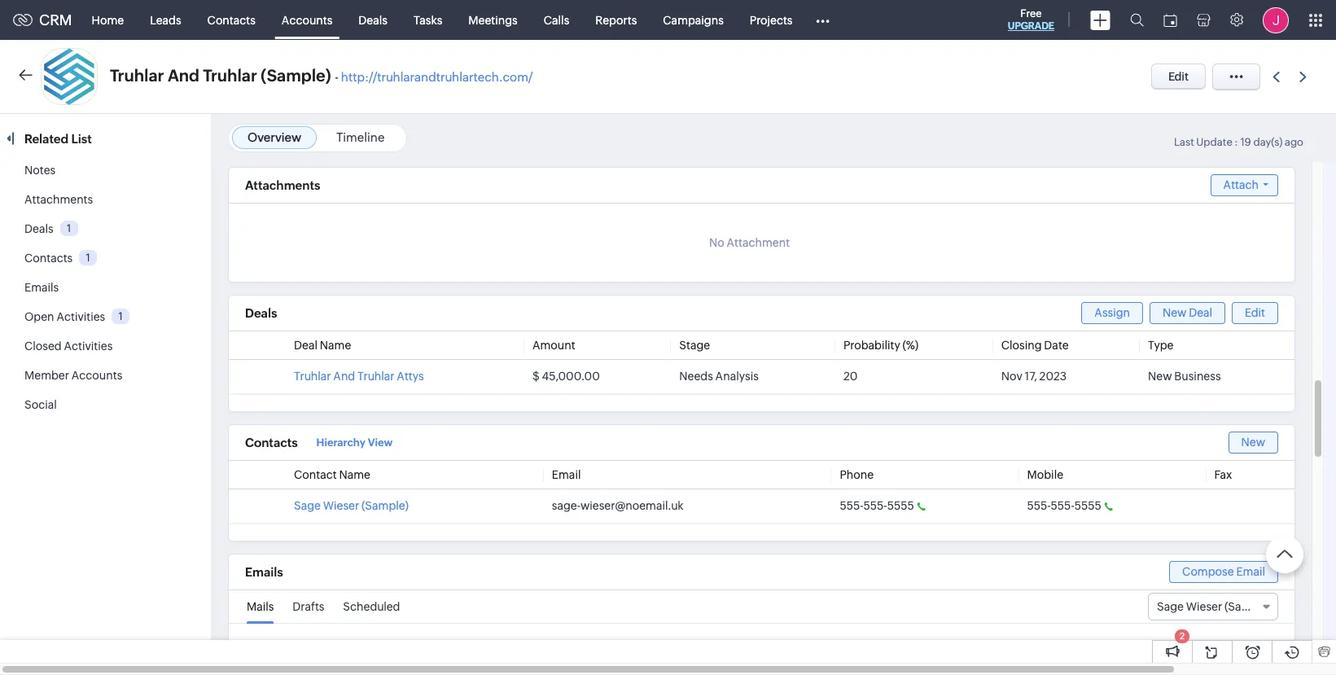 Task type: describe. For each thing, give the bounding box(es) containing it.
sage-
[[552, 499, 581, 512]]

1 for contacts
[[86, 251, 90, 264]]

campaigns link
[[650, 0, 737, 39]]

timeline link
[[336, 130, 385, 144]]

analysis
[[715, 370, 759, 383]]

45,000.00
[[542, 370, 600, 383]]

reports
[[595, 13, 637, 26]]

2023
[[1039, 370, 1067, 383]]

http://truhlarandtruhlartech.com/ link
[[341, 70, 533, 84]]

last update : 19 day(s) ago
[[1174, 136, 1304, 148]]

crm
[[39, 11, 72, 29]]

new deal
[[1163, 306, 1213, 319]]

probability
[[844, 339, 900, 352]]

scheduled
[[343, 600, 400, 613]]

wieser inside sage wieser (sample) field
[[1186, 600, 1222, 613]]

closing
[[1001, 339, 1042, 352]]

deal name link
[[294, 339, 351, 352]]

social
[[24, 398, 57, 411]]

closing date link
[[1001, 339, 1069, 352]]

1 555- from the left
[[840, 499, 864, 512]]

2 vertical spatial contacts
[[245, 436, 298, 450]]

search image
[[1130, 13, 1144, 27]]

meetings
[[468, 13, 518, 26]]

day(s)
[[1254, 136, 1283, 148]]

business
[[1174, 370, 1221, 383]]

1 555-555-5555 from the left
[[840, 499, 914, 512]]

new business
[[1148, 370, 1221, 383]]

edit button
[[1151, 64, 1206, 90]]

-
[[335, 70, 339, 84]]

attach
[[1224, 178, 1259, 191]]

leads link
[[137, 0, 194, 39]]

overview link
[[248, 130, 301, 144]]

tasks
[[414, 13, 442, 26]]

amount
[[532, 339, 575, 352]]

crm link
[[13, 11, 72, 29]]

member
[[24, 369, 69, 382]]

email link
[[552, 468, 581, 481]]

attachments link
[[24, 193, 93, 206]]

contact
[[294, 468, 337, 481]]

compose email
[[1182, 565, 1265, 578]]

notes link
[[24, 164, 56, 177]]

attys
[[397, 370, 424, 383]]

Other Modules field
[[806, 7, 841, 33]]

contact name
[[294, 468, 370, 481]]

activities for closed activities
[[64, 340, 113, 353]]

hierarchy
[[316, 437, 366, 449]]

create menu image
[[1090, 10, 1111, 30]]

0 horizontal spatial (sample)
[[261, 66, 331, 85]]

1 horizontal spatial attachments
[[245, 178, 320, 192]]

sage-wieser@noemail.uk
[[552, 499, 684, 512]]

sage wieser (sample) link
[[294, 499, 409, 512]]

1 for deals
[[67, 222, 71, 234]]

stage
[[679, 339, 710, 352]]

open
[[24, 310, 54, 323]]

(sample) inside field
[[1225, 600, 1272, 613]]

1 horizontal spatial contacts link
[[194, 0, 269, 39]]

1 vertical spatial attachments
[[24, 193, 93, 206]]

0 horizontal spatial deal
[[294, 339, 318, 352]]

no attachment
[[709, 236, 790, 249]]

social link
[[24, 398, 57, 411]]

0 horizontal spatial email
[[552, 468, 581, 481]]

create menu element
[[1081, 0, 1120, 39]]

mobile
[[1027, 468, 1064, 481]]

member accounts
[[24, 369, 122, 382]]

19
[[1240, 136, 1251, 148]]

home link
[[79, 0, 137, 39]]

timeline
[[336, 130, 385, 144]]

edit inside button
[[1168, 70, 1189, 83]]

1 vertical spatial contacts
[[24, 252, 73, 265]]

deal inside new deal link
[[1189, 306, 1213, 319]]

fax
[[1215, 468, 1232, 481]]

free upgrade
[[1008, 7, 1055, 32]]

profile element
[[1253, 0, 1299, 39]]

1 vertical spatial contacts link
[[24, 252, 73, 265]]

http://truhlarandtruhlartech.com/
[[341, 70, 533, 84]]

truhlar and truhlar (sample) - http://truhlarandtruhlartech.com/
[[110, 66, 533, 85]]

previous record image
[[1273, 71, 1280, 82]]

update
[[1196, 136, 1233, 148]]

new link
[[1228, 432, 1278, 454]]

truhlar and truhlar attys
[[294, 370, 424, 383]]

2 555- from the left
[[864, 499, 887, 512]]

amount link
[[532, 339, 575, 352]]

upgrade
[[1008, 20, 1055, 32]]

1 5555 from the left
[[887, 499, 914, 512]]

17,
[[1025, 370, 1037, 383]]

closed
[[24, 340, 62, 353]]

sage inside field
[[1157, 600, 1184, 613]]

2 5555 from the left
[[1075, 499, 1102, 512]]

related
[[24, 132, 69, 146]]

open activities
[[24, 310, 105, 323]]

1 horizontal spatial email
[[1236, 565, 1265, 578]]

drafts
[[293, 600, 324, 613]]

:
[[1235, 136, 1238, 148]]

3 555- from the left
[[1027, 499, 1051, 512]]

needs analysis
[[679, 370, 759, 383]]

campaigns
[[663, 13, 724, 26]]

1 for open activities
[[119, 310, 123, 322]]

emails link
[[24, 281, 59, 294]]

0 horizontal spatial wieser
[[323, 499, 359, 512]]

2 horizontal spatial deals
[[359, 13, 388, 26]]

phone link
[[840, 468, 874, 481]]

notes
[[24, 164, 56, 177]]



Task type: vqa. For each thing, say whether or not it's contained in the screenshot.
Closing Date
yes



Task type: locate. For each thing, give the bounding box(es) containing it.
next record image
[[1300, 71, 1310, 82]]

emails up open
[[24, 281, 59, 294]]

wieser
[[323, 499, 359, 512], [1186, 600, 1222, 613]]

1 vertical spatial and
[[333, 370, 355, 383]]

0 vertical spatial attachments
[[245, 178, 320, 192]]

Sage Wieser (Sample) field
[[1148, 593, 1278, 620]]

truhlar up overview link
[[203, 66, 257, 85]]

sage wieser (sample) down compose
[[1157, 600, 1272, 613]]

deal name
[[294, 339, 351, 352]]

1 vertical spatial sage
[[1157, 600, 1184, 613]]

1 vertical spatial (sample)
[[362, 499, 409, 512]]

truhlar
[[110, 66, 164, 85], [203, 66, 257, 85], [294, 370, 331, 383], [358, 370, 395, 383]]

name up truhlar and truhlar attys link at the left bottom of the page
[[320, 339, 351, 352]]

(sample) left -
[[261, 66, 331, 85]]

contacts up emails link
[[24, 252, 73, 265]]

activities
[[57, 310, 105, 323], [64, 340, 113, 353]]

1 down attachments link
[[67, 222, 71, 234]]

projects link
[[737, 0, 806, 39]]

0 horizontal spatial 5555
[[887, 499, 914, 512]]

1 vertical spatial activities
[[64, 340, 113, 353]]

activities up closed activities link
[[57, 310, 105, 323]]

$
[[532, 370, 540, 383]]

2 555-555-5555 from the left
[[1027, 499, 1102, 512]]

1 vertical spatial accounts
[[71, 369, 122, 382]]

1 vertical spatial email
[[1236, 565, 1265, 578]]

0 vertical spatial contacts link
[[194, 0, 269, 39]]

name for deal name
[[320, 339, 351, 352]]

1 vertical spatial 1
[[86, 251, 90, 264]]

profile image
[[1263, 7, 1289, 33]]

0 horizontal spatial contacts link
[[24, 252, 73, 265]]

1 up open activities link
[[86, 251, 90, 264]]

$ 45,000.00
[[532, 370, 600, 383]]

1 vertical spatial deals
[[24, 222, 53, 235]]

sage
[[294, 499, 321, 512], [1157, 600, 1184, 613]]

contacts
[[207, 13, 256, 26], [24, 252, 73, 265], [245, 436, 298, 450]]

new for deal
[[1163, 306, 1187, 319]]

contact name link
[[294, 468, 370, 481]]

assign link
[[1082, 302, 1143, 324]]

contacts link
[[194, 0, 269, 39], [24, 252, 73, 265]]

edit down calendar icon
[[1168, 70, 1189, 83]]

0 horizontal spatial 1
[[67, 222, 71, 234]]

1 vertical spatial sage wieser (sample)
[[1157, 600, 1272, 613]]

1 vertical spatial name
[[339, 468, 370, 481]]

0 vertical spatial contacts
[[207, 13, 256, 26]]

closed activities
[[24, 340, 113, 353]]

sage wieser (sample) inside field
[[1157, 600, 1272, 613]]

attachments
[[245, 178, 320, 192], [24, 193, 93, 206]]

0 vertical spatial sage
[[294, 499, 321, 512]]

member accounts link
[[24, 369, 122, 382]]

2 horizontal spatial (sample)
[[1225, 600, 1272, 613]]

activities for open activities
[[57, 310, 105, 323]]

1 horizontal spatial wieser
[[1186, 600, 1222, 613]]

email up sage-
[[552, 468, 581, 481]]

0 vertical spatial (sample)
[[261, 66, 331, 85]]

555-555-5555 down "mobile" link
[[1027, 499, 1102, 512]]

0 vertical spatial edit
[[1168, 70, 1189, 83]]

sage down the contact
[[294, 499, 321, 512]]

truhlar down the leads
[[110, 66, 164, 85]]

view
[[368, 437, 393, 449]]

activities up member accounts link
[[64, 340, 113, 353]]

leads
[[150, 13, 181, 26]]

name
[[320, 339, 351, 352], [339, 468, 370, 481]]

0 horizontal spatial edit
[[1168, 70, 1189, 83]]

edit link
[[1232, 302, 1278, 324]]

1 horizontal spatial sage
[[1157, 600, 1184, 613]]

5555
[[887, 499, 914, 512], [1075, 499, 1102, 512]]

probability (%)
[[844, 339, 919, 352]]

1 right open activities
[[119, 310, 123, 322]]

1 horizontal spatial 5555
[[1075, 499, 1102, 512]]

(sample) down contact name
[[362, 499, 409, 512]]

2 vertical spatial deals
[[245, 307, 277, 320]]

new deal link
[[1150, 302, 1226, 324]]

20
[[844, 370, 858, 383]]

0 horizontal spatial 555-555-5555
[[840, 499, 914, 512]]

and down the leads
[[168, 66, 199, 85]]

0 horizontal spatial accounts
[[71, 369, 122, 382]]

hierarchy view
[[316, 437, 393, 449]]

(sample)
[[261, 66, 331, 85], [362, 499, 409, 512], [1225, 600, 1272, 613]]

email
[[552, 468, 581, 481], [1236, 565, 1265, 578]]

0 vertical spatial 1
[[67, 222, 71, 234]]

0 vertical spatial email
[[552, 468, 581, 481]]

ago
[[1285, 136, 1304, 148]]

1 horizontal spatial emails
[[245, 565, 283, 579]]

no
[[709, 236, 724, 249]]

4 555- from the left
[[1051, 499, 1075, 512]]

555-555-5555
[[840, 499, 914, 512], [1027, 499, 1102, 512]]

0 horizontal spatial sage wieser (sample)
[[294, 499, 409, 512]]

accounts
[[282, 13, 332, 26], [71, 369, 122, 382]]

list
[[71, 132, 92, 146]]

search element
[[1120, 0, 1154, 40]]

555-
[[840, 499, 864, 512], [864, 499, 887, 512], [1027, 499, 1051, 512], [1051, 499, 1075, 512]]

and for attys
[[333, 370, 355, 383]]

emails up mails at the bottom of page
[[245, 565, 283, 579]]

last
[[1174, 136, 1194, 148]]

1 horizontal spatial (sample)
[[362, 499, 409, 512]]

compose
[[1182, 565, 1234, 578]]

calendar image
[[1164, 13, 1177, 26]]

truhlar and truhlar attys link
[[294, 370, 424, 383]]

sage wieser (sample) down contact name link
[[294, 499, 409, 512]]

1 vertical spatial deals link
[[24, 222, 53, 235]]

0 horizontal spatial deals
[[24, 222, 53, 235]]

home
[[92, 13, 124, 26]]

tasks link
[[401, 0, 455, 39]]

meetings link
[[455, 0, 531, 39]]

email right compose
[[1236, 565, 1265, 578]]

contacts link right the leads
[[194, 0, 269, 39]]

hierarchy view link
[[316, 433, 393, 453]]

1 horizontal spatial deals
[[245, 307, 277, 320]]

closing date
[[1001, 339, 1069, 352]]

fax link
[[1215, 468, 1232, 481]]

attachments down notes link
[[24, 193, 93, 206]]

deal left edit link
[[1189, 306, 1213, 319]]

1 horizontal spatial and
[[333, 370, 355, 383]]

(%)
[[903, 339, 919, 352]]

1 horizontal spatial deals link
[[346, 0, 401, 39]]

needs
[[679, 370, 713, 383]]

0 vertical spatial accounts
[[282, 13, 332, 26]]

1 vertical spatial wieser
[[1186, 600, 1222, 613]]

contacts right the leads link
[[207, 13, 256, 26]]

attachments down overview link
[[245, 178, 320, 192]]

1 horizontal spatial edit
[[1245, 306, 1265, 319]]

name up sage wieser (sample) link
[[339, 468, 370, 481]]

name for contact name
[[339, 468, 370, 481]]

0 horizontal spatial emails
[[24, 281, 59, 294]]

deals link down attachments link
[[24, 222, 53, 235]]

0 vertical spatial activities
[[57, 310, 105, 323]]

stage link
[[679, 339, 710, 352]]

and for (sample)
[[168, 66, 199, 85]]

closed activities link
[[24, 340, 113, 353]]

0 vertical spatial emails
[[24, 281, 59, 294]]

attachment
[[727, 236, 790, 249]]

truhlar down deal name
[[294, 370, 331, 383]]

1 horizontal spatial 1
[[86, 251, 90, 264]]

overview
[[248, 130, 301, 144]]

type
[[1148, 339, 1174, 352]]

0 vertical spatial deals link
[[346, 0, 401, 39]]

0 horizontal spatial sage
[[294, 499, 321, 512]]

0 vertical spatial sage wieser (sample)
[[294, 499, 409, 512]]

related list
[[24, 132, 94, 146]]

0 horizontal spatial and
[[168, 66, 199, 85]]

and
[[168, 66, 199, 85], [333, 370, 355, 383]]

1 vertical spatial new
[[1148, 370, 1172, 383]]

0 vertical spatial wieser
[[323, 499, 359, 512]]

wieser@noemail.uk
[[581, 499, 684, 512]]

accounts link
[[269, 0, 346, 39]]

nov
[[1001, 370, 1023, 383]]

deal up truhlar and truhlar attys
[[294, 339, 318, 352]]

0 vertical spatial deals
[[359, 13, 388, 26]]

and down deal name link
[[333, 370, 355, 383]]

wieser down compose
[[1186, 600, 1222, 613]]

deals
[[359, 13, 388, 26], [24, 222, 53, 235], [245, 307, 277, 320]]

wieser down contact name link
[[323, 499, 359, 512]]

type link
[[1148, 339, 1174, 352]]

probability (%) link
[[844, 339, 919, 352]]

1 vertical spatial edit
[[1245, 306, 1265, 319]]

reports link
[[582, 0, 650, 39]]

1 horizontal spatial 555-555-5555
[[1027, 499, 1102, 512]]

phone
[[840, 468, 874, 481]]

date
[[1044, 339, 1069, 352]]

0 vertical spatial and
[[168, 66, 199, 85]]

accounts down closed activities link
[[71, 369, 122, 382]]

1 horizontal spatial deal
[[1189, 306, 1213, 319]]

1 horizontal spatial sage wieser (sample)
[[1157, 600, 1272, 613]]

accounts up "truhlar and truhlar (sample) - http://truhlarandtruhlartech.com/"
[[282, 13, 332, 26]]

mobile link
[[1027, 468, 1064, 481]]

assign
[[1095, 306, 1130, 319]]

0 horizontal spatial attachments
[[24, 193, 93, 206]]

0 vertical spatial new
[[1163, 306, 1187, 319]]

sage up the 2
[[1157, 600, 1184, 613]]

0 vertical spatial name
[[320, 339, 351, 352]]

(sample) down 'compose email'
[[1225, 600, 1272, 613]]

555-555-5555 down the phone at the bottom of the page
[[840, 499, 914, 512]]

new for business
[[1148, 370, 1172, 383]]

1 horizontal spatial accounts
[[282, 13, 332, 26]]

contacts up the contact
[[245, 436, 298, 450]]

calls link
[[531, 0, 582, 39]]

edit right new deal
[[1245, 306, 1265, 319]]

0 horizontal spatial deals link
[[24, 222, 53, 235]]

0 vertical spatial deal
[[1189, 306, 1213, 319]]

2 vertical spatial (sample)
[[1225, 600, 1272, 613]]

1 vertical spatial emails
[[245, 565, 283, 579]]

deals link left tasks
[[346, 0, 401, 39]]

new
[[1163, 306, 1187, 319], [1148, 370, 1172, 383], [1241, 436, 1265, 449]]

truhlar left 'attys'
[[358, 370, 395, 383]]

2 vertical spatial new
[[1241, 436, 1265, 449]]

2 vertical spatial 1
[[119, 310, 123, 322]]

contacts link up emails link
[[24, 252, 73, 265]]

mails
[[247, 600, 274, 613]]

2 horizontal spatial 1
[[119, 310, 123, 322]]

1 vertical spatial deal
[[294, 339, 318, 352]]



